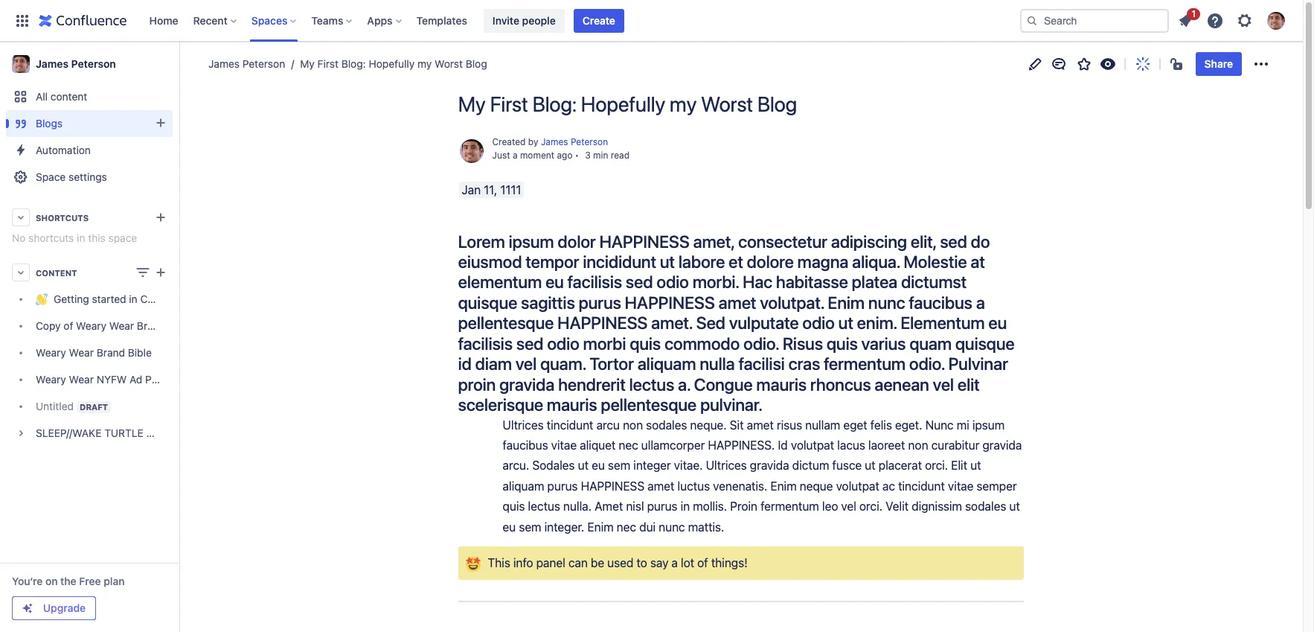 Task type: vqa. For each thing, say whether or not it's contained in the screenshot.
game
no



Task type: describe. For each thing, give the bounding box(es) containing it.
1 vertical spatial my first blog: hopefully my worst blog
[[458, 92, 797, 116]]

2 vertical spatial purus
[[647, 500, 678, 513]]

0 horizontal spatial sed
[[517, 333, 544, 354]]

0 horizontal spatial quisque
[[458, 293, 518, 313]]

things!
[[712, 556, 748, 570]]

placerat
[[879, 459, 923, 472]]

moment
[[520, 150, 555, 161]]

hendrerit
[[558, 374, 626, 394]]

space
[[36, 171, 66, 183]]

ipsum inside the lorem ipsum dolor happiness amet, consectetur adipiscing elit, sed do eiusmod tempor incididunt ut labore et dolore magna aliqua. molestie at elementum eu facilisis sed odio morbi. hac habitasse platea dictumst quisque sagittis purus happiness amet volutpat. enim nunc faucibus a pellentesque happiness amet. sed vulputate odio ut enim. elementum eu facilisis sed odio morbi quis commodo odio. risus quis varius quam quisque id diam vel quam. tortor aliquam nulla facilisi cras fermentum odio. pulvinar proin gravida hendrerit lectus a. congue mauris rhoncus aenean vel elit scelerisque mauris pellentesque pulvinar.
[[509, 231, 554, 251]]

shortcuts button
[[6, 204, 173, 231]]

1 vertical spatial facilisis
[[458, 333, 513, 354]]

2 vertical spatial amet
[[648, 479, 675, 493]]

first inside my first blog: hopefully my worst blog link
[[318, 57, 339, 70]]

just a moment ago
[[493, 150, 573, 161]]

0 vertical spatial pellentesque
[[458, 313, 554, 333]]

0 vertical spatial weary
[[76, 320, 106, 332]]

1 horizontal spatial facilisis
[[568, 272, 622, 292]]

1 vertical spatial my
[[670, 92, 697, 116]]

nulla
[[700, 354, 735, 374]]

1 horizontal spatial vitae
[[949, 479, 974, 493]]

0 vertical spatial vitae
[[551, 439, 577, 452]]

1 vertical spatial purus
[[548, 479, 578, 493]]

1 vertical spatial mauris
[[547, 395, 597, 415]]

jan
[[462, 183, 481, 197]]

james peterson inside james peterson link
[[36, 57, 116, 70]]

gravida inside the lorem ipsum dolor happiness amet, consectetur adipiscing elit, sed do eiusmod tempor incididunt ut labore et dolore magna aliqua. molestie at elementum eu facilisis sed odio morbi. hac habitasse platea dictumst quisque sagittis purus happiness amet volutpat. enim nunc faucibus a pellentesque happiness amet. sed vulputate odio ut enim. elementum eu facilisis sed odio morbi quis commodo odio. risus quis varius quam quisque id diam vel quam. tortor aliquam nulla facilisi cras fermentum odio. pulvinar proin gravida hendrerit lectus a. congue mauris rhoncus aenean vel elit scelerisque mauris pellentesque pulvinar.
[[500, 374, 555, 394]]

jan 11, 1111
[[462, 183, 522, 197]]

0 vertical spatial nec
[[619, 439, 639, 452]]

quick summary image
[[1134, 55, 1152, 73]]

elit
[[952, 459, 968, 472]]

apps
[[367, 14, 393, 26]]

enim inside the lorem ipsum dolor happiness amet, consectetur adipiscing elit, sed do eiusmod tempor incididunt ut labore et dolore magna aliqua. molestie at elementum eu facilisis sed odio morbi. hac habitasse platea dictumst quisque sagittis purus happiness amet volutpat. enim nunc faucibus a pellentesque happiness amet. sed vulputate odio ut enim. elementum eu facilisis sed odio morbi quis commodo odio. risus quis varius quam quisque id diam vel quam. tortor aliquam nulla facilisi cras fermentum odio. pulvinar proin gravida hendrerit lectus a. congue mauris rhoncus aenean vel elit scelerisque mauris pellentesque pulvinar.
[[828, 293, 865, 313]]

share
[[1205, 57, 1234, 70]]

0 vertical spatial tincidunt
[[547, 418, 594, 431]]

at
[[971, 252, 986, 272]]

1 vertical spatial volutpat
[[837, 479, 880, 493]]

nullam
[[806, 418, 841, 431]]

0 vertical spatial brand
[[137, 320, 165, 332]]

2 vertical spatial a
[[672, 556, 678, 570]]

aliquam inside the lorem ipsum dolor happiness amet, consectetur adipiscing elit, sed do eiusmod tempor incididunt ut labore et dolore magna aliqua. molestie at elementum eu facilisis sed odio morbi. hac habitasse platea dictumst quisque sagittis purus happiness amet volutpat. enim nunc faucibus a pellentesque happiness amet. sed vulputate odio ut enim. elementum eu facilisis sed odio morbi quis commodo odio. risus quis varius quam quisque id diam vel quam. tortor aliquam nulla facilisi cras fermentum odio. pulvinar proin gravida hendrerit lectus a. congue mauris rhoncus aenean vel elit scelerisque mauris pellentesque pulvinar.
[[638, 354, 697, 374]]

just
[[493, 150, 510, 161]]

aliquam inside ultrices tincidunt arcu non sodales neque. sit amet risus nullam eget felis eget. nunc mi ipsum faucibus vitae aliquet nec ullamcorper happiness. id volutpat lacus laoreet non curabitur gravida arcu. sodales ut eu sem integer vitae. ultrices gravida dictum fusce ut placerat orci. elit ut aliquam purus happiness amet luctus venenatis. enim neque volutpat ac tincidunt vitae semper quis lectus nulla. amet nisl purus in mollis. proin fermentum leo vel orci. velit dignissim sodales ut eu sem integer. enim nec dui nunc mattis.
[[503, 479, 545, 493]]

ac
[[883, 479, 896, 493]]

in for shortcuts
[[77, 232, 85, 244]]

Search field
[[1021, 9, 1170, 32]]

untitled
[[36, 400, 74, 412]]

star image
[[1076, 55, 1094, 73]]

people
[[522, 14, 556, 26]]

labore
[[679, 252, 725, 272]]

1 vertical spatial my
[[458, 92, 486, 116]]

proin
[[731, 500, 758, 513]]

space
[[108, 232, 137, 244]]

happiness inside ultrices tincidunt arcu non sodales neque. sit amet risus nullam eget felis eget. nunc mi ipsum faucibus vitae aliquet nec ullamcorper happiness. id volutpat lacus laoreet non curabitur gravida arcu. sodales ut eu sem integer vitae. ultrices gravida dictum fusce ut placerat orci. elit ut aliquam purus happiness amet luctus venenatis. enim neque volutpat ac tincidunt vitae semper quis lectus nulla. amet nisl purus in mollis. proin fermentum leo vel orci. velit dignissim sodales ut eu sem integer. enim nec dui nunc mattis.
[[581, 479, 645, 493]]

1 horizontal spatial orci.
[[926, 459, 949, 472]]

0 horizontal spatial james peterson link
[[6, 49, 173, 79]]

1 horizontal spatial non
[[909, 439, 929, 452]]

semper
[[977, 479, 1017, 493]]

1 horizontal spatial sem
[[608, 459, 631, 472]]

1111
[[501, 183, 522, 197]]

amet.
[[652, 313, 693, 333]]

weary for nyfw
[[36, 373, 66, 386]]

risus
[[783, 333, 823, 354]]

0 horizontal spatial ultrices
[[503, 418, 544, 431]]

getting
[[54, 293, 89, 306]]

dolore
[[747, 252, 794, 272]]

0 horizontal spatial odio
[[547, 333, 580, 354]]

weary wear nyfw ad push
[[36, 373, 169, 386]]

1 horizontal spatial james
[[208, 57, 240, 70]]

1 horizontal spatial bible
[[168, 320, 192, 332]]

proin
[[458, 374, 496, 394]]

0 horizontal spatial sodales
[[646, 418, 688, 431]]

1 horizontal spatial odio
[[657, 272, 689, 292]]

this
[[488, 556, 511, 570]]

arcu.
[[503, 459, 530, 472]]

0 horizontal spatial odio.
[[744, 333, 779, 354]]

eu up this
[[503, 520, 516, 534]]

content
[[51, 90, 87, 103]]

pulvinar.
[[701, 395, 763, 415]]

lectus inside the lorem ipsum dolor happiness amet, consectetur adipiscing elit, sed do eiusmod tempor incididunt ut labore et dolore magna aliqua. molestie at elementum eu facilisis sed odio morbi. hac habitasse platea dictumst quisque sagittis purus happiness amet volutpat. enim nunc faucibus a pellentesque happiness amet. sed vulputate odio ut enim. elementum eu facilisis sed odio morbi quis commodo odio. risus quis varius quam quisque id diam vel quam. tortor aliquam nulla facilisi cras fermentum odio. pulvinar proin gravida hendrerit lectus a. congue mauris rhoncus aenean vel elit scelerisque mauris pellentesque pulvinar.
[[630, 374, 675, 394]]

tree inside space element
[[6, 286, 195, 447]]

1 horizontal spatial enim
[[771, 479, 797, 493]]

eget.
[[896, 418, 923, 431]]

0 vertical spatial mauris
[[757, 374, 807, 394]]

nisl
[[626, 500, 644, 513]]

nunc inside ultrices tincidunt arcu non sodales neque. sit amet risus nullam eget felis eget. nunc mi ipsum faucibus vitae aliquet nec ullamcorper happiness. id volutpat lacus laoreet non curabitur gravida arcu. sodales ut eu sem integer vitae. ultrices gravida dictum fusce ut placerat orci. elit ut aliquam purus happiness amet luctus venenatis. enim neque volutpat ac tincidunt vitae semper quis lectus nulla. amet nisl purus in mollis. proin fermentum leo vel orci. velit dignissim sodales ut eu sem integer. enim nec dui nunc mattis.
[[659, 520, 685, 534]]

neque.
[[691, 418, 727, 431]]

read
[[611, 150, 630, 161]]

eiusmod
[[458, 252, 522, 272]]

all content link
[[6, 83, 173, 110]]

space settings link
[[6, 164, 173, 191]]

0 vertical spatial worst
[[435, 57, 463, 70]]

all
[[36, 90, 48, 103]]

velit
[[886, 500, 909, 513]]

created by james peterson
[[493, 136, 608, 147]]

1 horizontal spatial peterson
[[243, 57, 285, 70]]

1 horizontal spatial quis
[[630, 333, 661, 354]]

free
[[79, 575, 101, 587]]

eu down tempor
[[546, 272, 564, 292]]

james peterson image
[[460, 139, 484, 163]]

draft
[[80, 402, 108, 412]]

1 horizontal spatial james peterson link
[[208, 57, 285, 71]]

appswitcher icon image
[[13, 12, 31, 29]]

curabitur
[[932, 439, 980, 452]]

scelerisque
[[458, 395, 544, 415]]

1 horizontal spatial sed
[[626, 272, 653, 292]]

happiness up amet.
[[625, 293, 715, 313]]

faucibus inside the lorem ipsum dolor happiness amet, consectetur adipiscing elit, sed do eiusmod tempor incididunt ut labore et dolore magna aliqua. molestie at elementum eu facilisis sed odio morbi. hac habitasse platea dictumst quisque sagittis purus happiness amet volutpat. enim nunc faucibus a pellentesque happiness amet. sed vulputate odio ut enim. elementum eu facilisis sed odio morbi quis commodo odio. risus quis varius quam quisque id diam vel quam. tortor aliquam nulla facilisi cras fermentum odio. pulvinar proin gravida hendrerit lectus a. congue mauris rhoncus aenean vel elit scelerisque mauris pellentesque pulvinar.
[[909, 293, 973, 313]]

lot
[[681, 556, 695, 570]]

2 horizontal spatial gravida
[[983, 439, 1023, 452]]

1 vertical spatial sem
[[519, 520, 542, 534]]

eu down aliquet in the left bottom of the page
[[592, 459, 605, 472]]

1 horizontal spatial blog:
[[533, 92, 577, 116]]

cras
[[789, 354, 821, 374]]

lorem
[[458, 231, 505, 251]]

1 horizontal spatial hopefully
[[581, 92, 666, 116]]

2 horizontal spatial odio
[[803, 313, 835, 333]]

ipsum inside ultrices tincidunt arcu non sodales neque. sit amet risus nullam eget felis eget. nunc mi ipsum faucibus vitae aliquet nec ullamcorper happiness. id volutpat lacus laoreet non curabitur gravida arcu. sodales ut eu sem integer vitae. ultrices gravida dictum fusce ut placerat orci. elit ut aliquam purus happiness amet luctus venenatis. enim neque volutpat ac tincidunt vitae semper quis lectus nulla. amet nisl purus in mollis. proin fermentum leo vel orci. velit dignissim sodales ut eu sem integer. enim nec dui nunc mattis.
[[973, 418, 1005, 431]]

can
[[569, 556, 588, 570]]

spaces
[[252, 14, 288, 26]]

ago
[[557, 150, 573, 161]]

0 horizontal spatial brand
[[97, 347, 125, 359]]

no restrictions image
[[1169, 55, 1187, 73]]

1 vertical spatial nec
[[617, 520, 637, 534]]

by
[[529, 136, 539, 147]]

1 vertical spatial pellentesque
[[601, 395, 697, 415]]

aliquet
[[580, 439, 616, 452]]

dictum
[[793, 459, 830, 472]]

2 horizontal spatial james
[[541, 136, 568, 147]]

0 horizontal spatial volutpat
[[791, 439, 835, 452]]

wear for brand
[[69, 347, 94, 359]]

1 vertical spatial bible
[[128, 347, 152, 359]]

sagittis
[[521, 293, 575, 313]]

getting started in confluence link
[[6, 286, 195, 313]]

templates link
[[412, 9, 472, 32]]

happiness up morbi
[[558, 313, 648, 333]]

venenatis.
[[713, 479, 768, 493]]

1 vertical spatial of
[[698, 556, 709, 570]]

elementum
[[901, 313, 985, 333]]

to
[[637, 556, 648, 570]]

2 horizontal spatial quis
[[827, 333, 858, 354]]

congue
[[694, 374, 753, 394]]

untitled draft
[[36, 400, 108, 412]]

change view image
[[134, 264, 152, 281]]

1 horizontal spatial sodales
[[966, 500, 1007, 513]]

11,
[[484, 183, 498, 197]]

weary for brand
[[36, 347, 66, 359]]

you're
[[12, 575, 43, 587]]

2 horizontal spatial vel
[[933, 374, 955, 394]]

settings icon image
[[1237, 12, 1255, 29]]

be
[[591, 556, 605, 570]]

1 vertical spatial amet
[[747, 418, 774, 431]]

fermentum inside the lorem ipsum dolor happiness amet, consectetur adipiscing elit, sed do eiusmod tempor incididunt ut labore et dolore magna aliqua. molestie at elementum eu facilisis sed odio morbi. hac habitasse platea dictumst quisque sagittis purus happiness amet volutpat. enim nunc faucibus a pellentesque happiness amet. sed vulputate odio ut enim. elementum eu facilisis sed odio morbi quis commodo odio. risus quis varius quam quisque id diam vel quam. tortor aliquam nulla facilisi cras fermentum odio. pulvinar proin gravida hendrerit lectus a. congue mauris rhoncus aenean vel elit scelerisque mauris pellentesque pulvinar.
[[824, 354, 906, 374]]

sodales
[[533, 459, 575, 472]]

copy
[[36, 320, 61, 332]]

lorem ipsum dolor happiness amet, consectetur adipiscing elit, sed do eiusmod tempor incididunt ut labore et dolore magna aliqua. molestie at elementum eu facilisis sed odio morbi. hac habitasse platea dictumst quisque sagittis purus happiness amet volutpat. enim nunc faucibus a pellentesque happiness amet. sed vulputate odio ut enim. elementum eu facilisis sed odio morbi quis commodo odio. risus quis varius quam quisque id diam vel quam. tortor aliquam nulla facilisi cras fermentum odio. pulvinar proin gravida hendrerit lectus a. congue mauris rhoncus aenean vel elit scelerisque mauris pellentesque pulvinar.
[[458, 231, 1019, 415]]

my first blog: hopefully my worst blog inside my first blog: hopefully my worst blog link
[[300, 57, 487, 70]]

1 horizontal spatial tincidunt
[[899, 479, 945, 493]]

fusce
[[833, 459, 862, 472]]

a inside the lorem ipsum dolor happiness amet, consectetur adipiscing elit, sed do eiusmod tempor incididunt ut labore et dolore magna aliqua. molestie at elementum eu facilisis sed odio morbi. hac habitasse platea dictumst quisque sagittis purus happiness amet volutpat. enim nunc faucibus a pellentesque happiness amet. sed vulputate odio ut enim. elementum eu facilisis sed odio morbi quis commodo odio. risus quis varius quam quisque id diam vel quam. tortor aliquam nulla facilisi cras fermentum odio. pulvinar proin gravida hendrerit lectus a. congue mauris rhoncus aenean vel elit scelerisque mauris pellentesque pulvinar.
[[977, 293, 986, 313]]

ut down semper
[[1010, 500, 1021, 513]]



Task type: locate. For each thing, give the bounding box(es) containing it.
0 horizontal spatial lectus
[[528, 500, 561, 513]]

0 horizontal spatial enim
[[588, 520, 614, 534]]

tincidunt up dignissim on the right bottom of page
[[899, 479, 945, 493]]

id
[[458, 354, 472, 374]]

1 horizontal spatial faucibus
[[909, 293, 973, 313]]

collapse sidebar image
[[162, 49, 195, 79]]

blog: down the teams popup button at the top
[[342, 57, 366, 70]]

fermentum
[[824, 354, 906, 374], [761, 500, 820, 513]]

1
[[1192, 8, 1197, 19]]

weary up untitled
[[36, 373, 66, 386]]

your profile and preferences image
[[1268, 12, 1286, 29]]

my first blog: hopefully my worst blog up read
[[458, 92, 797, 116]]

confluence
[[140, 293, 195, 306]]

odio up risus
[[803, 313, 835, 333]]

arcu
[[597, 418, 620, 431]]

enim left neque
[[771, 479, 797, 493]]

james down "recent" dropdown button
[[208, 57, 240, 70]]

james peterson up content
[[36, 57, 116, 70]]

0 vertical spatial bible
[[168, 320, 192, 332]]

1 vertical spatial faucibus
[[503, 439, 548, 452]]

help icon image
[[1207, 12, 1225, 29]]

mi
[[957, 418, 970, 431]]

create
[[583, 14, 616, 26]]

happiness.
[[708, 439, 775, 452]]

in right started
[[129, 293, 138, 306]]

2 james peterson from the left
[[208, 57, 285, 70]]

0 horizontal spatial pellentesque
[[458, 313, 554, 333]]

rhoncus
[[811, 374, 871, 394]]

1 vertical spatial orci.
[[860, 500, 883, 513]]

0 vertical spatial purus
[[579, 293, 622, 313]]

1 vertical spatial nunc
[[659, 520, 685, 534]]

2 horizontal spatial peterson
[[571, 136, 608, 147]]

nunc
[[926, 418, 954, 431]]

wear down 'weary wear brand bible' link
[[69, 373, 94, 386]]

1 horizontal spatial lectus
[[630, 374, 675, 394]]

2 vertical spatial wear
[[69, 373, 94, 386]]

vulputate
[[729, 313, 799, 333]]

peterson up 3 in the left of the page
[[571, 136, 608, 147]]

0 horizontal spatial of
[[64, 320, 73, 332]]

of inside the 'copy of weary wear brand bible' link
[[64, 320, 73, 332]]

in inside ultrices tincidunt arcu non sodales neque. sit amet risus nullam eget felis eget. nunc mi ipsum faucibus vitae aliquet nec ullamcorper happiness. id volutpat lacus laoreet non curabitur gravida arcu. sodales ut eu sem integer vitae. ultrices gravida dictum fusce ut placerat orci. elit ut aliquam purus happiness amet luctus venenatis. enim neque volutpat ac tincidunt vitae semper quis lectus nulla. amet nisl purus in mollis. proin fermentum leo vel orci. velit dignissim sodales ut eu sem integer. enim nec dui nunc mattis.
[[681, 500, 690, 513]]

lectus inside ultrices tincidunt arcu non sodales neque. sit amet risus nullam eget felis eget. nunc mi ipsum faucibus vitae aliquet nec ullamcorper happiness. id volutpat lacus laoreet non curabitur gravida arcu. sodales ut eu sem integer vitae. ultrices gravida dictum fusce ut placerat orci. elit ut aliquam purus happiness amet luctus venenatis. enim neque volutpat ac tincidunt vitae semper quis lectus nulla. amet nisl purus in mollis. proin fermentum leo vel orci. velit dignissim sodales ut eu sem integer. enim nec dui nunc mattis.
[[528, 500, 561, 513]]

peterson up the all content link at the top left of page
[[71, 57, 116, 70]]

james peterson link up the all content link at the top left of page
[[6, 49, 173, 79]]

vel inside ultrices tincidunt arcu non sodales neque. sit amet risus nullam eget felis eget. nunc mi ipsum faucibus vitae aliquet nec ullamcorper happiness. id volutpat lacus laoreet non curabitur gravida arcu. sodales ut eu sem integer vitae. ultrices gravida dictum fusce ut placerat orci. elit ut aliquam purus happiness amet luctus venenatis. enim neque volutpat ac tincidunt vitae semper quis lectus nulla. amet nisl purus in mollis. proin fermentum leo vel orci. velit dignissim sodales ut eu sem integer. enim nec dui nunc mattis.
[[842, 500, 857, 513]]

tree
[[6, 286, 195, 447]]

started
[[92, 293, 126, 306]]

0 vertical spatial sed
[[941, 231, 968, 251]]

space element
[[0, 42, 195, 632]]

ullamcorper
[[642, 439, 705, 452]]

in down luctus
[[681, 500, 690, 513]]

this
[[88, 232, 106, 244]]

bible down the 'confluence'
[[168, 320, 192, 332]]

1 horizontal spatial vel
[[842, 500, 857, 513]]

ipsum up tempor
[[509, 231, 554, 251]]

james inside space element
[[36, 57, 69, 70]]

0 horizontal spatial my
[[300, 57, 315, 70]]

1 vertical spatial brand
[[97, 347, 125, 359]]

sed left do
[[941, 231, 968, 251]]

vel left elit
[[933, 374, 955, 394]]

0 vertical spatial a
[[513, 150, 518, 161]]

0 vertical spatial first
[[318, 57, 339, 70]]

non right arcu on the bottom of page
[[623, 418, 643, 431]]

sodales down semper
[[966, 500, 1007, 513]]

ultrices
[[503, 418, 544, 431], [706, 459, 747, 472]]

1 horizontal spatial purus
[[579, 293, 622, 313]]

sem down aliquet in the left bottom of the page
[[608, 459, 631, 472]]

0 vertical spatial hopefully
[[369, 57, 415, 70]]

faucibus inside ultrices tincidunt arcu non sodales neque. sit amet risus nullam eget felis eget. nunc mi ipsum faucibus vitae aliquet nec ullamcorper happiness. id volutpat lacus laoreet non curabitur gravida arcu. sodales ut eu sem integer vitae. ultrices gravida dictum fusce ut placerat orci. elit ut aliquam purus happiness amet luctus venenatis. enim neque volutpat ac tincidunt vitae semper quis lectus nulla. amet nisl purus in mollis. proin fermentum leo vel orci. velit dignissim sodales ut eu sem integer. enim nec dui nunc mattis.
[[503, 439, 548, 452]]

1 vertical spatial blog
[[758, 92, 797, 116]]

1 vertical spatial enim
[[771, 479, 797, 493]]

happiness up incididunt
[[600, 231, 690, 251]]

1 horizontal spatial a
[[672, 556, 678, 570]]

ut left labore
[[660, 252, 675, 272]]

0 horizontal spatial mauris
[[547, 395, 597, 415]]

weary
[[76, 320, 106, 332], [36, 347, 66, 359], [36, 373, 66, 386]]

automation link
[[6, 137, 173, 164]]

quisque down elementum
[[458, 293, 518, 313]]

fermentum inside ultrices tincidunt arcu non sodales neque. sit amet risus nullam eget felis eget. nunc mi ipsum faucibus vitae aliquet nec ullamcorper happiness. id volutpat lacus laoreet non curabitur gravida arcu. sodales ut eu sem integer vitae. ultrices gravida dictum fusce ut placerat orci. elit ut aliquam purus happiness amet luctus venenatis. enim neque volutpat ac tincidunt vitae semper quis lectus nulla. amet nisl purus in mollis. proin fermentum leo vel orci. velit dignissim sodales ut eu sem integer. enim nec dui nunc mattis.
[[761, 500, 820, 513]]

1 vertical spatial tincidunt
[[899, 479, 945, 493]]

fermentum down neque
[[761, 500, 820, 513]]

tortor
[[590, 354, 634, 374]]

ut right fusce
[[865, 459, 876, 472]]

of right lot
[[698, 556, 709, 570]]

0 horizontal spatial aliquam
[[503, 479, 545, 493]]

brand down the 'confluence'
[[137, 320, 165, 332]]

a left lot
[[672, 556, 678, 570]]

ultrices tincidunt arcu non sodales neque. sit amet risus nullam eget felis eget. nunc mi ipsum faucibus vitae aliquet nec ullamcorper happiness. id volutpat lacus laoreet non curabitur gravida arcu. sodales ut eu sem integer vitae. ultrices gravida dictum fusce ut placerat orci. elit ut aliquam purus happiness amet luctus venenatis. enim neque volutpat ac tincidunt vitae semper quis lectus nulla. amet nisl purus in mollis. proin fermentum leo vel orci. velit dignissim sodales ut eu sem integer. enim nec dui nunc mattis.
[[503, 418, 1026, 534]]

invite
[[493, 14, 520, 26]]

commodo
[[665, 333, 740, 354]]

sed up quam.
[[517, 333, 544, 354]]

0 vertical spatial wear
[[109, 320, 134, 332]]

apps button
[[363, 9, 408, 32]]

0 vertical spatial of
[[64, 320, 73, 332]]

magna
[[798, 252, 849, 272]]

teams
[[312, 14, 344, 26]]

my
[[300, 57, 315, 70], [458, 92, 486, 116]]

weary up 'weary wear brand bible' link
[[76, 320, 106, 332]]

0 horizontal spatial facilisis
[[458, 333, 513, 354]]

0 horizontal spatial tincidunt
[[547, 418, 594, 431]]

ultrices down scelerisque
[[503, 418, 544, 431]]

peterson
[[71, 57, 116, 70], [243, 57, 285, 70], [571, 136, 608, 147]]

gravida up semper
[[983, 439, 1023, 452]]

sem
[[608, 459, 631, 472], [519, 520, 542, 534]]

1 vertical spatial first
[[490, 92, 528, 116]]

copy of weary wear brand bible
[[36, 320, 192, 332]]

ut right elit
[[971, 459, 982, 472]]

risus
[[777, 418, 803, 431]]

lectus left a.
[[630, 374, 675, 394]]

1 horizontal spatial pellentesque
[[601, 395, 697, 415]]

aliquam up a.
[[638, 354, 697, 374]]

1 horizontal spatial of
[[698, 556, 709, 570]]

0 horizontal spatial nunc
[[659, 520, 685, 534]]

premium image
[[22, 602, 34, 614]]

created
[[493, 136, 526, 147]]

elementum
[[458, 272, 542, 292]]

3 min read
[[585, 150, 630, 161]]

0 horizontal spatial quis
[[503, 500, 525, 513]]

1 horizontal spatial quisque
[[956, 333, 1015, 354]]

aenean
[[875, 374, 930, 394]]

sodales up the ullamcorper
[[646, 418, 688, 431]]

orci. left "velit"
[[860, 500, 883, 513]]

amet inside the lorem ipsum dolor happiness amet, consectetur adipiscing elit, sed do eiusmod tempor incididunt ut labore et dolore magna aliqua. molestie at elementum eu facilisis sed odio morbi. hac habitasse platea dictumst quisque sagittis purus happiness amet volutpat. enim nunc faucibus a pellentesque happiness amet. sed vulputate odio ut enim. elementum eu facilisis sed odio morbi quis commodo odio. risus quis varius quam quisque id diam vel quam. tortor aliquam nulla facilisi cras fermentum odio. pulvinar proin gravida hendrerit lectus a. congue mauris rhoncus aenean vel elit scelerisque mauris pellentesque pulvinar.
[[719, 293, 757, 313]]

0 horizontal spatial vitae
[[551, 439, 577, 452]]

banner
[[0, 0, 1304, 42]]

ultrices up venenatis.
[[706, 459, 747, 472]]

odio. down quam
[[910, 354, 945, 374]]

edit this page image
[[1027, 55, 1044, 73]]

wear for nyfw
[[69, 373, 94, 386]]

0 vertical spatial amet
[[719, 293, 757, 313]]

gravida up scelerisque
[[500, 374, 555, 394]]

nunc right dui at the bottom left of page
[[659, 520, 685, 534]]

0 vertical spatial sodales
[[646, 418, 688, 431]]

0 vertical spatial orci.
[[926, 459, 949, 472]]

wear up weary wear nyfw ad push link
[[69, 347, 94, 359]]

sem left integer.
[[519, 520, 542, 534]]

blog: up created by james peterson
[[533, 92, 577, 116]]

1 horizontal spatial gravida
[[750, 459, 790, 472]]

incididunt
[[583, 252, 657, 272]]

ipsum
[[509, 231, 554, 251], [973, 418, 1005, 431]]

0 horizontal spatial ipsum
[[509, 231, 554, 251]]

faucibus up arcu. on the left of the page
[[503, 439, 548, 452]]

of right copy
[[64, 320, 73, 332]]

2 vertical spatial in
[[681, 500, 690, 513]]

faucibus up elementum
[[909, 293, 973, 313]]

0 horizontal spatial first
[[318, 57, 339, 70]]

my first blog: hopefully my worst blog link
[[285, 57, 487, 71]]

1 vertical spatial odio.
[[910, 354, 945, 374]]

stop watching image
[[1099, 55, 1117, 73]]

aliquam
[[638, 354, 697, 374], [503, 479, 545, 493]]

weary wear nyfw ad push link
[[6, 366, 173, 393]]

no
[[12, 232, 26, 244]]

bible up ad
[[128, 347, 152, 359]]

quis right risus
[[827, 333, 858, 354]]

quisque up pulvinar
[[956, 333, 1015, 354]]

blog
[[466, 57, 487, 70], [758, 92, 797, 116]]

mauris up copy image
[[757, 374, 807, 394]]

weary down copy
[[36, 347, 66, 359]]

enim down amet at the bottom left of page
[[588, 520, 614, 534]]

space settings
[[36, 171, 107, 183]]

you're on the free plan
[[12, 575, 125, 587]]

nec down arcu on the bottom of page
[[619, 439, 639, 452]]

global element
[[9, 0, 1018, 41]]

add shortcut image
[[152, 208, 170, 226]]

et
[[729, 252, 744, 272]]

dictumst
[[902, 272, 967, 292]]

my inside my first blog: hopefully my worst blog link
[[418, 57, 432, 70]]

0 vertical spatial odio.
[[744, 333, 779, 354]]

0 horizontal spatial a
[[513, 150, 518, 161]]

notification icon image
[[1177, 12, 1195, 29]]

1 vertical spatial ultrices
[[706, 459, 747, 472]]

vitae
[[551, 439, 577, 452], [949, 479, 974, 493]]

1 horizontal spatial my
[[670, 92, 697, 116]]

2 vertical spatial enim
[[588, 520, 614, 534]]

0 horizontal spatial gravida
[[500, 374, 555, 394]]

ipsum right mi
[[973, 418, 1005, 431]]

:star_struck: image
[[466, 557, 481, 572], [466, 557, 481, 572]]

upgrade button
[[13, 597, 95, 619]]

hopefully down "apps" popup button
[[369, 57, 415, 70]]

odio down labore
[[657, 272, 689, 292]]

brand up nyfw
[[97, 347, 125, 359]]

0 horizontal spatial purus
[[548, 479, 578, 493]]

0 vertical spatial blog
[[466, 57, 487, 70]]

search image
[[1027, 15, 1039, 26]]

elit
[[958, 374, 980, 394]]

dui
[[640, 520, 656, 534]]

in inside getting started in confluence link
[[129, 293, 138, 306]]

adipiscing
[[832, 231, 908, 251]]

nunc up enim.
[[869, 293, 906, 313]]

2 horizontal spatial james peterson link
[[541, 136, 608, 147]]

felis
[[871, 418, 893, 431]]

james up all content
[[36, 57, 69, 70]]

0 horizontal spatial non
[[623, 418, 643, 431]]

purus up dui at the bottom left of page
[[647, 500, 678, 513]]

1 horizontal spatial my
[[458, 92, 486, 116]]

consectetur
[[739, 231, 828, 251]]

my first blog: hopefully my worst blog down "apps" popup button
[[300, 57, 487, 70]]

recent
[[193, 14, 228, 26]]

automation
[[36, 144, 91, 156]]

nulla.
[[564, 500, 592, 513]]

morbi
[[583, 333, 626, 354]]

faucibus
[[909, 293, 973, 313], [503, 439, 548, 452]]

gravida down 'id'
[[750, 459, 790, 472]]

1 vertical spatial a
[[977, 293, 986, 313]]

quis inside ultrices tincidunt arcu non sodales neque. sit amet risus nullam eget felis eget. nunc mi ipsum faucibus vitae aliquet nec ullamcorper happiness. id volutpat lacus laoreet non curabitur gravida arcu. sodales ut eu sem integer vitae. ultrices gravida dictum fusce ut placerat orci. elit ut aliquam purus happiness amet luctus venenatis. enim neque volutpat ac tincidunt vitae semper quis lectus nulla. amet nisl purus in mollis. proin fermentum leo vel orci. velit dignissim sodales ut eu sem integer. enim nec dui nunc mattis.
[[503, 500, 525, 513]]

volutpat up dictum
[[791, 439, 835, 452]]

lectus
[[630, 374, 675, 394], [528, 500, 561, 513]]

happiness
[[600, 231, 690, 251], [625, 293, 715, 313], [558, 313, 648, 333], [581, 479, 645, 493]]

sit
[[730, 418, 744, 431]]

1 horizontal spatial in
[[129, 293, 138, 306]]

0 horizontal spatial blog
[[466, 57, 487, 70]]

quam.
[[541, 354, 586, 374]]

first down the teams popup button at the top
[[318, 57, 339, 70]]

1 horizontal spatial fermentum
[[824, 354, 906, 374]]

integer.
[[545, 520, 585, 534]]

tree containing getting started in confluence
[[6, 286, 195, 447]]

settings
[[69, 171, 107, 183]]

my first blog: hopefully my worst blog
[[300, 57, 487, 70], [458, 92, 797, 116]]

peterson inside space element
[[71, 57, 116, 70]]

eu
[[546, 272, 564, 292], [989, 313, 1007, 333], [592, 459, 605, 472], [503, 520, 516, 534]]

ut down aliquet in the left bottom of the page
[[578, 459, 589, 472]]

a right just
[[513, 150, 518, 161]]

james peterson link up ago
[[541, 136, 608, 147]]

0 vertical spatial aliquam
[[638, 354, 697, 374]]

varius
[[862, 333, 906, 354]]

1 vertical spatial wear
[[69, 347, 94, 359]]

create a page image
[[152, 264, 170, 281]]

wear down getting started in confluence
[[109, 320, 134, 332]]

james peterson link down spaces
[[208, 57, 285, 71]]

1 horizontal spatial james peterson
[[208, 57, 285, 70]]

0 vertical spatial faucibus
[[909, 293, 973, 313]]

home
[[149, 14, 178, 26]]

copy of weary wear brand bible link
[[6, 313, 192, 340]]

0 horizontal spatial vel
[[516, 354, 537, 374]]

1 horizontal spatial worst
[[701, 92, 753, 116]]

used
[[608, 556, 634, 570]]

lectus up integer.
[[528, 500, 561, 513]]

sed
[[697, 313, 726, 333]]

ut
[[660, 252, 675, 272], [839, 313, 854, 333], [578, 459, 589, 472], [865, 459, 876, 472], [971, 459, 982, 472], [1010, 500, 1021, 513]]

james up ago
[[541, 136, 568, 147]]

more actions image
[[1253, 55, 1271, 73]]

purus down the sodales
[[548, 479, 578, 493]]

mauris down hendrerit
[[547, 395, 597, 415]]

leo
[[823, 500, 839, 513]]

fermentum down varius
[[824, 354, 906, 374]]

sed
[[941, 231, 968, 251], [626, 272, 653, 292], [517, 333, 544, 354]]

in for started
[[129, 293, 138, 306]]

my down teams
[[300, 57, 315, 70]]

odio. up facilisi
[[744, 333, 779, 354]]

ut left enim.
[[839, 313, 854, 333]]

pellentesque down a.
[[601, 395, 697, 415]]

amet down integer
[[648, 479, 675, 493]]

banner containing home
[[0, 0, 1304, 42]]

0 vertical spatial in
[[77, 232, 85, 244]]

my up james peterson image
[[458, 92, 486, 116]]

1 vertical spatial vitae
[[949, 479, 974, 493]]

enim down the platea
[[828, 293, 865, 313]]

pellentesque down elementum
[[458, 313, 554, 333]]

2 horizontal spatial sed
[[941, 231, 968, 251]]

create a blog image
[[152, 114, 170, 132]]

peterson down spaces
[[243, 57, 285, 70]]

invite people button
[[484, 9, 565, 32]]

facilisis down incididunt
[[568, 272, 622, 292]]

2 vertical spatial sed
[[517, 333, 544, 354]]

purus inside the lorem ipsum dolor happiness amet, consectetur adipiscing elit, sed do eiusmod tempor incididunt ut labore et dolore magna aliqua. molestie at elementum eu facilisis sed odio morbi. hac habitasse platea dictumst quisque sagittis purus happiness amet volutpat. enim nunc faucibus a pellentesque happiness amet. sed vulputate odio ut enim. elementum eu facilisis sed odio morbi quis commodo odio. risus quis varius quam quisque id diam vel quam. tortor aliquam nulla facilisi cras fermentum odio. pulvinar proin gravida hendrerit lectus a. congue mauris rhoncus aenean vel elit scelerisque mauris pellentesque pulvinar.
[[579, 293, 622, 313]]

amet down copy image
[[747, 418, 774, 431]]

pulvinar
[[949, 354, 1009, 374]]

1 james peterson from the left
[[36, 57, 116, 70]]

1 vertical spatial non
[[909, 439, 929, 452]]

0 horizontal spatial orci.
[[860, 500, 883, 513]]

in
[[77, 232, 85, 244], [129, 293, 138, 306], [681, 500, 690, 513]]

1 horizontal spatial nunc
[[869, 293, 906, 313]]

eu up pulvinar
[[989, 313, 1007, 333]]

upgrade
[[43, 602, 86, 614]]

quis down arcu. on the left of the page
[[503, 500, 525, 513]]

getting started in confluence
[[54, 293, 195, 306]]

confluence image
[[39, 12, 127, 29], [39, 12, 127, 29]]

james peterson down spaces
[[208, 57, 285, 70]]

blogs
[[36, 117, 63, 130]]

1 vertical spatial in
[[129, 293, 138, 306]]

1 vertical spatial gravida
[[983, 439, 1023, 452]]

tincidunt up aliquet in the left bottom of the page
[[547, 418, 594, 431]]

1 horizontal spatial mauris
[[757, 374, 807, 394]]

first up 'created'
[[490, 92, 528, 116]]

copy image
[[762, 395, 779, 413]]

amet down hac
[[719, 293, 757, 313]]

1 horizontal spatial blog
[[758, 92, 797, 116]]

nunc inside the lorem ipsum dolor happiness amet, consectetur adipiscing elit, sed do eiusmod tempor incididunt ut labore et dolore magna aliqua. molestie at elementum eu facilisis sed odio morbi. hac habitasse platea dictumst quisque sagittis purus happiness amet volutpat. enim nunc faucibus a pellentesque happiness amet. sed vulputate odio ut enim. elementum eu facilisis sed odio morbi quis commodo odio. risus quis varius quam quisque id diam vel quam. tortor aliquam nulla facilisi cras fermentum odio. pulvinar proin gravida hendrerit lectus a. congue mauris rhoncus aenean vel elit scelerisque mauris pellentesque pulvinar.
[[869, 293, 906, 313]]

push
[[145, 373, 169, 386]]

sed down incididunt
[[626, 272, 653, 292]]

invite people
[[493, 14, 556, 26]]

aliquam down arcu. on the left of the page
[[503, 479, 545, 493]]

blog: inside my first blog: hopefully my worst blog link
[[342, 57, 366, 70]]

1 vertical spatial sed
[[626, 272, 653, 292]]



